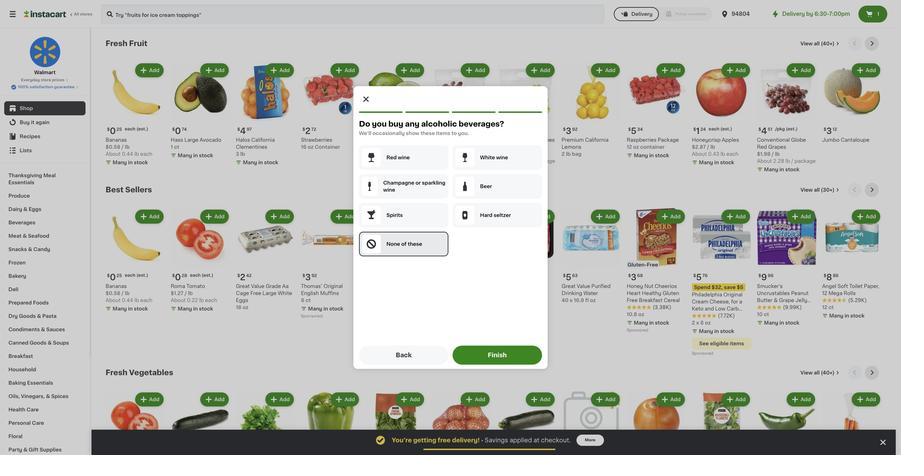 Task type: locate. For each thing, give the bounding box(es) containing it.
$0.25 each (estimated) element
[[106, 124, 165, 137], [106, 271, 165, 283]]

goods down prepared foods on the left of page
[[19, 314, 36, 319]]

seedless down you.
[[463, 138, 486, 143]]

red wine
[[387, 155, 410, 160]]

$ inside '$ 4 green seedless grapes bag $1.98 / lb about 2.43 lb / package'
[[498, 128, 501, 132]]

1 bananas $0.58 / lb about 0.44 lb each from the top
[[106, 138, 153, 157]]

sparkling
[[422, 181, 446, 186]]

value up water at right
[[577, 284, 591, 289]]

7:00pm
[[830, 11, 851, 17]]

/pkg (est.) for 4
[[776, 127, 798, 131]]

$ inside $ 2 42
[[238, 274, 240, 278]]

lifestyle
[[693, 314, 714, 319]]

2 view all (40+) button from the top
[[798, 366, 843, 381]]

2 vertical spatial view
[[801, 371, 813, 376]]

1 vertical spatial item carousel region
[[106, 183, 883, 361]]

0 vertical spatial $0.58
[[106, 145, 120, 150]]

2 package from the left
[[795, 159, 816, 164]]

dry goods & pasta
[[8, 314, 57, 319]]

2 vertical spatial all
[[815, 371, 820, 376]]

5 left 63
[[566, 274, 572, 282]]

1 $ 0 25 each (est.) from the top
[[107, 127, 148, 135]]

2 california from the left
[[251, 138, 275, 143]]

product group containing 1
[[693, 62, 752, 168]]

0 horizontal spatial x
[[570, 298, 573, 303]]

0 vertical spatial these
[[421, 131, 435, 136]]

walmart logo image
[[29, 37, 60, 68]]

3 item carousel region from the top
[[106, 366, 883, 456]]

delivery button
[[614, 7, 659, 21]]

12 inside $ 3 12
[[833, 128, 838, 132]]

$5.72 element
[[497, 271, 556, 283]]

0 vertical spatial view
[[801, 41, 813, 46]]

california inside halos california clementines 3 lb
[[251, 138, 275, 143]]

2 bananas from the top
[[106, 284, 127, 289]]

oz inside raspberries package 12 oz container
[[634, 145, 640, 150]]

goods down condiments & sauces at the left
[[30, 341, 47, 346]]

$1.98 inside conventional globe red grapes $1.98 / lb about 2.28 lb / package
[[758, 152, 771, 157]]

treatment tracker modal dialog
[[92, 431, 897, 456]]

$1.98 down bag
[[497, 152, 510, 157]]

meat & seafood
[[8, 234, 49, 239]]

do
[[359, 120, 371, 128]]

5 for $ 5 63
[[566, 274, 572, 282]]

2.28
[[774, 159, 785, 164]]

0 horizontal spatial delivery
[[632, 12, 653, 17]]

large
[[185, 138, 199, 143], [263, 291, 277, 296]]

1 vertical spatial items
[[730, 342, 745, 347]]

grade
[[266, 284, 281, 289]]

lime 42 1 each
[[367, 138, 386, 150]]

beverages?
[[459, 120, 505, 128]]

hass large avocado 1 ct
[[171, 138, 222, 150]]

thanksgiving
[[8, 173, 42, 178]]

2 /pkg (est.) from the left
[[450, 127, 473, 131]]

getting
[[414, 438, 437, 444]]

these
[[421, 131, 435, 136], [408, 242, 423, 247]]

oz right 18
[[243, 306, 249, 310]]

for
[[732, 300, 739, 305]]

peanut
[[792, 291, 809, 296]]

2 all from the top
[[815, 188, 820, 193]]

items up "sun"
[[436, 131, 451, 136]]

instacart logo image
[[24, 10, 66, 18]]

3 up premium
[[566, 127, 572, 135]]

$4.51 per package (estimated) element
[[758, 124, 817, 137]]

wine down show
[[398, 155, 410, 160]]

wine down bag
[[497, 155, 509, 160]]

$0.58 for each (est.)
[[106, 291, 120, 296]]

gluten
[[663, 291, 680, 296]]

white up beer
[[481, 155, 495, 160]]

1 horizontal spatial package
[[534, 159, 556, 164]]

74
[[182, 128, 187, 132]]

red down occasionally
[[387, 155, 397, 160]]

1 25 from the top
[[117, 128, 122, 132]]

2 down lifestyle
[[693, 321, 696, 326]]

0 horizontal spatial $1.98
[[497, 152, 510, 157]]

items inside do you buy any alcoholic beverages? we'll occasionally show these items to you.
[[436, 131, 451, 136]]

grapes left premium
[[537, 138, 555, 143]]

/pkg right 51
[[776, 127, 786, 131]]

25 for 0
[[117, 128, 122, 132]]

0 vertical spatial white
[[481, 155, 495, 160]]

1 horizontal spatial grapes
[[537, 138, 555, 143]]

items right eligible
[[730, 342, 745, 347]]

$ 3 92 up premium
[[564, 127, 578, 135]]

$1.98 inside '$ 4 green seedless grapes bag $1.98 / lb about 2.43 lb / package'
[[497, 152, 510, 157]]

1 vertical spatial 92
[[312, 274, 317, 278]]

oz right fl at the right bottom of the page
[[590, 298, 596, 303]]

delivery inside "button"
[[632, 12, 653, 17]]

3 package from the left
[[466, 159, 487, 164]]

None search field
[[101, 4, 605, 24]]

alcoholic
[[422, 120, 457, 128]]

$ inside $ 3 68
[[629, 274, 632, 278]]

angel
[[823, 284, 837, 289]]

original inside the thomas' original english muffins 6 ct
[[324, 284, 343, 289]]

$ 4 green seedless grapes bag $1.98 / lb about 2.43 lb / package
[[497, 127, 556, 164]]

1 vertical spatial free
[[251, 291, 262, 296]]

2 horizontal spatial 4
[[762, 127, 768, 135]]

1 all from the top
[[815, 41, 820, 46]]

4 inside "element"
[[762, 127, 768, 135]]

2 $0.58 from the top
[[106, 291, 120, 296]]

$1.24 each (estimated) element
[[693, 124, 752, 137]]

essentials up oils, vinegars, & spices
[[27, 381, 53, 386]]

original up muffins
[[324, 284, 343, 289]]

delivery!
[[452, 438, 480, 444]]

care inside "link"
[[32, 421, 44, 426]]

1 /pkg (est.) from the left
[[776, 127, 798, 131]]

package inside '$ 4 green seedless grapes bag $1.98 / lb about 2.43 lb / package'
[[534, 159, 556, 164]]

1 vertical spatial view
[[801, 188, 813, 193]]

vegetables
[[129, 370, 173, 377]]

1 bananas from the top
[[106, 138, 127, 143]]

2.4
[[448, 159, 456, 164]]

1 vertical spatial $ 3 92
[[303, 274, 317, 282]]

1 inside lime 42 1 each
[[367, 145, 369, 150]]

red down "sun"
[[432, 145, 442, 150]]

1 horizontal spatial 8
[[827, 274, 833, 282]]

x down lifestyle
[[697, 321, 700, 326]]

ct down mega
[[829, 306, 835, 310]]

1 vertical spatial white
[[278, 291, 292, 296]]

eggs up "beverages" link
[[29, 207, 41, 212]]

1 vertical spatial 42
[[246, 274, 252, 278]]

/pkg inside $4.51 per package (estimated) "element"
[[776, 127, 786, 131]]

great up drinking
[[562, 284, 576, 289]]

bananas $0.58 / lb about 0.44 lb each for 0
[[106, 138, 153, 157]]

(40+) for fresh vegetables
[[822, 371, 835, 376]]

2 25 from the top
[[117, 274, 122, 278]]

grapes for 4
[[537, 138, 555, 143]]

$0.58 for 0
[[106, 145, 120, 150]]

68
[[638, 274, 644, 278]]

see eligible items
[[700, 342, 745, 347]]

view all (40+) button for fresh fruit
[[798, 37, 843, 51]]

92 up thomas'
[[312, 274, 317, 278]]

great up cage
[[236, 284, 250, 289]]

3 4 from the left
[[240, 127, 246, 135]]

package inside the sun harvest seedless red grapes $2.18 / lb about 2.4 lb / package
[[466, 159, 487, 164]]

value left grade
[[251, 284, 265, 289]]

& left pasta
[[37, 314, 41, 319]]

2 view from the top
[[801, 188, 813, 193]]

/pkg (est.) inside $4.51 per package (estimated) "element"
[[776, 127, 798, 131]]

free up nut
[[647, 263, 659, 268]]

recipes link
[[4, 130, 86, 144]]

& down uncrustables on the right of the page
[[775, 298, 778, 303]]

/pkg inside '$5.23 per package (estimated)' element
[[450, 127, 460, 131]]

0 vertical spatial $0.25 each (estimated) element
[[106, 124, 165, 137]]

everyday
[[21, 78, 40, 82]]

2 x 8 oz
[[693, 321, 711, 326]]

1 vertical spatial goods
[[30, 341, 47, 346]]

1 horizontal spatial breakfast
[[640, 298, 663, 303]]

0 horizontal spatial breakfast
[[8, 354, 33, 359]]

all stores link
[[24, 4, 93, 24]]

$0.28 each (estimated) element
[[171, 271, 230, 283]]

great inside great value purified drinking water 40 x 16.9 fl oz
[[562, 284, 576, 289]]

0 vertical spatial large
[[185, 138, 199, 143]]

sauces
[[46, 328, 65, 333]]

1 horizontal spatial wine
[[398, 155, 410, 160]]

40
[[562, 298, 569, 303]]

1 inside hass large avocado 1 ct
[[171, 145, 173, 150]]

(est.) inside $ 0 28 each (est.)
[[202, 274, 214, 278]]

0 vertical spatial essentials
[[8, 180, 34, 185]]

0 horizontal spatial package
[[466, 159, 487, 164]]

view for 3
[[801, 41, 813, 46]]

0 vertical spatial goods
[[19, 314, 36, 319]]

$0.25 each (estimated) element for 0
[[106, 124, 165, 137]]

0 vertical spatial items
[[436, 131, 451, 136]]

1 package from the left
[[534, 159, 556, 164]]

1 horizontal spatial seedless
[[513, 138, 536, 143]]

$ inside $ 4 97
[[238, 128, 240, 132]]

2 up cage
[[240, 274, 246, 282]]

1 horizontal spatial great
[[562, 284, 576, 289]]

/pkg (est.) right 51
[[776, 127, 798, 131]]

oz right 16
[[308, 145, 314, 150]]

1 horizontal spatial x
[[697, 321, 700, 326]]

raspberries package 12 oz container
[[627, 138, 680, 150]]

white wine
[[481, 155, 509, 160]]

/pkg (est.) for 5
[[450, 127, 473, 131]]

/pkg (est.)
[[776, 127, 798, 131], [450, 127, 473, 131]]

1 vertical spatial breakfast
[[8, 354, 33, 359]]

1 vertical spatial $0.25 each (estimated) element
[[106, 271, 165, 283]]

2 $0.25 each (estimated) element from the top
[[106, 271, 165, 283]]

2 down "lemons"
[[562, 152, 565, 157]]

1 horizontal spatial items
[[730, 342, 745, 347]]

everyday store prices
[[21, 78, 65, 82]]

value inside great value grade aa cage free large white eggs 18 oz
[[251, 284, 265, 289]]

great for 2
[[236, 284, 250, 289]]

free down heart
[[627, 298, 638, 303]]

candy
[[33, 247, 50, 252]]

3 left the 68
[[632, 274, 637, 282]]

oz down lifestyle
[[706, 321, 711, 326]]

main content containing 0
[[92, 28, 897, 456]]

thomas'
[[301, 284, 323, 289]]

(40+) for fresh fruit
[[822, 41, 835, 46]]

92
[[573, 128, 578, 132], [312, 274, 317, 278]]

1 /pkg from the left
[[776, 127, 786, 131]]

5 for $ 5 23
[[436, 127, 441, 135]]

breakfast inside 'honey nut cheerios heart healthy gluten free breakfast cereal'
[[640, 298, 663, 303]]

$ 3 92 for thomas' original english muffins
[[303, 274, 317, 282]]

beef
[[497, 284, 509, 289]]

4 inside '$ 4 green seedless grapes bag $1.98 / lb about 2.43 lb / package'
[[501, 127, 507, 135]]

42 down occasionally
[[380, 138, 386, 143]]

★★★★★
[[823, 298, 848, 303], [823, 298, 848, 303], [758, 305, 782, 310], [758, 305, 782, 310], [627, 305, 652, 310], [627, 305, 652, 310], [693, 314, 717, 319], [693, 314, 717, 319]]

0 vertical spatial $ 3 92
[[564, 127, 578, 135]]

0 horizontal spatial items
[[436, 131, 451, 136]]

& left candy
[[28, 247, 32, 252]]

2 horizontal spatial free
[[647, 263, 659, 268]]

1
[[878, 12, 880, 17], [697, 127, 700, 135], [171, 145, 173, 150], [367, 145, 369, 150]]

large down grade
[[263, 291, 277, 296]]

1 vertical spatial 8
[[701, 321, 704, 326]]

3 down halos
[[236, 152, 239, 157]]

each inside lime 42 1 each
[[370, 145, 382, 150]]

package right 2.4
[[466, 159, 487, 164]]

smucker's uncrustables peanut butter & grape jelly sandwich
[[758, 284, 809, 310]]

1 view from the top
[[801, 41, 813, 46]]

1 4 from the left
[[501, 127, 507, 135]]

free
[[647, 263, 659, 268], [251, 291, 262, 296], [627, 298, 638, 303]]

essentials down thanksgiving
[[8, 180, 34, 185]]

1 great from the left
[[562, 284, 576, 289]]

1 $0.25 each (estimated) element from the top
[[106, 124, 165, 137]]

red down conventional
[[758, 145, 768, 150]]

$ inside $ 5 23
[[433, 128, 436, 132]]

0 horizontal spatial california
[[251, 138, 275, 143]]

3
[[566, 127, 572, 135], [827, 127, 833, 135], [236, 152, 239, 157], [305, 274, 311, 282], [632, 274, 637, 282]]

2 fresh from the top
[[106, 370, 128, 377]]

free right cage
[[251, 291, 262, 296]]

wine down champagne
[[384, 188, 396, 193]]

0 vertical spatial 0.44
[[122, 152, 133, 157]]

0 horizontal spatial $ 3 92
[[303, 274, 317, 282]]

2 seedless from the left
[[463, 138, 486, 143]]

hard seltzer
[[481, 213, 511, 218]]

0 vertical spatial eggs
[[29, 207, 41, 212]]

1 horizontal spatial free
[[627, 298, 638, 303]]

0 vertical spatial 25
[[117, 128, 122, 132]]

1 vertical spatial original
[[724, 293, 743, 298]]

0 vertical spatial bananas
[[106, 138, 127, 143]]

1 view all (40+) button from the top
[[798, 37, 843, 51]]

original inside philadelphia original cream cheese, for a keto and low carb lifestyle
[[724, 293, 743, 298]]

great inside great value grade aa cage free large white eggs 18 oz
[[236, 284, 250, 289]]

1 horizontal spatial $ 3 92
[[564, 127, 578, 135]]

oz inside great value purified drinking water 40 x 16.9 fl oz
[[590, 298, 596, 303]]

grapes inside the sun harvest seedless red grapes $2.18 / lb about 2.4 lb / package
[[443, 145, 461, 150]]

42
[[380, 138, 386, 143], [246, 274, 252, 278]]

oz down raspberries
[[634, 145, 640, 150]]

96
[[768, 274, 774, 278]]

original up for
[[724, 293, 743, 298]]

$ inside $ 5 63
[[564, 274, 566, 278]]

2 /pkg from the left
[[450, 127, 460, 131]]

0 horizontal spatial free
[[251, 291, 262, 296]]

again
[[36, 120, 50, 125]]

1 (40+) from the top
[[822, 41, 835, 46]]

8
[[827, 274, 833, 282], [701, 321, 704, 326]]

original for cheese,
[[724, 293, 743, 298]]

1 view all (40+) from the top
[[801, 41, 835, 46]]

(est.) inside $1.24 each (estimated) element
[[721, 127, 733, 131]]

1 fresh from the top
[[106, 40, 128, 47]]

grape
[[780, 298, 795, 303]]

grapes down conventional
[[769, 145, 787, 150]]

(5.29k)
[[849, 298, 868, 303]]

& right the dairy
[[23, 207, 27, 212]]

$ inside the $ 0 74
[[172, 128, 175, 132]]

/pkg right 23
[[450, 127, 460, 131]]

you're
[[392, 438, 412, 444]]

0 vertical spatial fresh
[[106, 40, 128, 47]]

& left spices at the left bottom
[[46, 395, 50, 400]]

0 horizontal spatial grapes
[[443, 145, 461, 150]]

2 view all (40+) from the top
[[801, 371, 835, 376]]

4 up green on the right of the page
[[501, 127, 507, 135]]

ct right '6'
[[306, 298, 311, 303]]

3 for premium california lemons
[[566, 127, 572, 135]]

(3.38k)
[[653, 306, 672, 310]]

breakfast up household
[[8, 354, 33, 359]]

2 horizontal spatial package
[[795, 159, 816, 164]]

fresh left vegetables
[[106, 370, 128, 377]]

$ 3 92 up thomas'
[[303, 274, 317, 282]]

white down aa
[[278, 291, 292, 296]]

1 vertical spatial view all (40+) button
[[798, 366, 843, 381]]

care up floral link
[[32, 421, 44, 426]]

spend
[[695, 285, 711, 290]]

18
[[236, 306, 242, 310]]

view all (40+) for fruit
[[801, 41, 835, 46]]

/pkg (est.) up harvest
[[450, 127, 473, 131]]

1 vertical spatial (40+)
[[822, 371, 835, 376]]

& inside "condiments & sauces" link
[[41, 328, 45, 333]]

0 horizontal spatial wine
[[384, 188, 396, 193]]

$ 9 96
[[759, 274, 774, 282]]

0 horizontal spatial white
[[278, 291, 292, 296]]

care for health care
[[27, 408, 39, 413]]

avocado
[[200, 138, 222, 143]]

these right the of
[[408, 242, 423, 247]]

household link
[[4, 364, 86, 377]]

service type group
[[614, 7, 713, 21]]

1 horizontal spatial original
[[724, 293, 743, 298]]

view all (40+) button for fresh vegetables
[[798, 366, 843, 381]]

1 $1.98 from the left
[[497, 152, 510, 157]]

package right 2.43 on the right top of the page
[[534, 159, 556, 164]]

0 horizontal spatial seedless
[[463, 138, 486, 143]]

all for 8
[[815, 188, 820, 193]]

care down vinegars,
[[27, 408, 39, 413]]

0 vertical spatial bananas $0.58 / lb about 0.44 lb each
[[106, 138, 153, 157]]

1 seedless from the left
[[513, 138, 536, 143]]

4 left 51
[[762, 127, 768, 135]]

california up clementines
[[251, 138, 275, 143]]

2 (40+) from the top
[[822, 371, 835, 376]]

$1.98 down conventional
[[758, 152, 771, 157]]

grapes down harvest
[[443, 145, 461, 150]]

essentials inside the thanksgiving meal essentials
[[8, 180, 34, 185]]

1 horizontal spatial red
[[432, 145, 442, 150]]

3 for honey nut cheerios heart healthy gluten free breakfast cereal
[[632, 274, 637, 282]]

oz right the 10.8
[[639, 313, 645, 317]]

2 vertical spatial item carousel region
[[106, 366, 883, 456]]

baking
[[8, 381, 26, 386]]

essentials
[[8, 180, 34, 185], [27, 381, 53, 386]]

& inside canned goods & soups link
[[48, 341, 52, 346]]

view all (30+) button
[[798, 183, 843, 197]]

oz inside great value grade aa cage free large white eggs 18 oz
[[243, 306, 249, 310]]

2 bananas $0.58 / lb about 0.44 lb each from the top
[[106, 284, 153, 303]]

1 horizontal spatial 4
[[501, 127, 507, 135]]

0 vertical spatial 92
[[573, 128, 578, 132]]

baking essentials link
[[4, 377, 86, 390]]

2 vertical spatial free
[[627, 298, 638, 303]]

1 horizontal spatial /pkg (est.)
[[776, 127, 798, 131]]

1 vertical spatial fresh
[[106, 370, 128, 377]]

satisfaction
[[30, 85, 53, 89]]

seedless right green on the right of the page
[[513, 138, 536, 143]]

add
[[149, 68, 160, 73], [215, 68, 225, 73], [280, 68, 290, 73], [345, 68, 355, 73], [410, 68, 420, 73], [475, 68, 486, 73], [541, 68, 551, 73], [606, 68, 616, 73], [671, 68, 681, 73], [736, 68, 746, 73], [801, 68, 812, 73], [867, 68, 877, 73], [149, 215, 160, 220], [215, 215, 225, 220], [280, 215, 290, 220], [345, 215, 355, 220], [475, 215, 486, 220], [541, 215, 551, 220], [606, 215, 616, 220], [671, 215, 681, 220], [736, 215, 746, 220], [801, 215, 812, 220], [867, 215, 877, 220], [149, 398, 160, 403], [215, 398, 225, 403], [280, 398, 290, 403], [345, 398, 355, 403], [410, 398, 420, 403], [475, 398, 486, 403], [541, 398, 551, 403], [606, 398, 616, 403], [671, 398, 681, 403], [736, 398, 746, 403], [801, 398, 812, 403], [867, 398, 877, 403]]

$ inside $ 8 86
[[824, 274, 827, 278]]

1 vertical spatial all
[[815, 188, 820, 193]]

8 down lifestyle
[[701, 321, 704, 326]]

0 horizontal spatial value
[[251, 284, 265, 289]]

grapes for harvest
[[443, 145, 461, 150]]

california right premium
[[585, 138, 609, 143]]

2 value from the left
[[251, 284, 265, 289]]

4 left "97"
[[240, 127, 246, 135]]

main content
[[92, 28, 897, 456]]

lb
[[125, 145, 130, 150], [711, 145, 716, 150], [135, 152, 139, 157], [515, 152, 520, 157], [566, 152, 571, 157], [721, 152, 726, 157], [776, 152, 780, 157], [241, 152, 245, 157], [449, 152, 454, 157], [525, 159, 530, 164], [786, 159, 791, 164], [457, 159, 462, 164], [125, 291, 130, 296], [188, 291, 193, 296], [135, 298, 139, 303], [199, 298, 204, 303]]

gift
[[29, 448, 38, 453]]

eggs down cage
[[236, 298, 248, 303]]

walmart
[[34, 70, 56, 75]]

view all (40+) for vegetables
[[801, 371, 835, 376]]

health care
[[8, 408, 39, 413]]

& left soups
[[48, 341, 52, 346]]

3 up jumbo
[[827, 127, 833, 135]]

6
[[301, 298, 305, 303]]

0 vertical spatial breakfast
[[640, 298, 663, 303]]

2 $1.98 from the left
[[758, 152, 771, 157]]

0 vertical spatial view all (40+) button
[[798, 37, 843, 51]]

0 horizontal spatial original
[[324, 284, 343, 289]]

0 horizontal spatial large
[[185, 138, 199, 143]]

honey
[[627, 284, 644, 289]]

& left gift
[[23, 448, 28, 453]]

42 inside $ 2 42
[[246, 274, 252, 278]]

(7.72k)
[[719, 314, 736, 319]]

3 for jumbo cantaloupe
[[827, 127, 833, 135]]

low
[[716, 307, 726, 312]]

4 for $ 4 51
[[762, 127, 768, 135]]

72
[[312, 128, 317, 132]]

0 horizontal spatial 92
[[312, 274, 317, 278]]

items inside button
[[730, 342, 745, 347]]

1 horizontal spatial value
[[577, 284, 591, 289]]

& right meat
[[23, 234, 27, 239]]

package down globe
[[795, 159, 816, 164]]

or
[[416, 181, 421, 186]]

oils, vinegars, & spices
[[8, 395, 69, 400]]

about inside '$ 4 green seedless grapes bag $1.98 / lb about 2.43 lb / package'
[[497, 159, 512, 164]]

product group
[[106, 62, 165, 168], [171, 62, 230, 161], [236, 62, 296, 168], [301, 62, 361, 151], [367, 62, 426, 161], [432, 62, 491, 175], [497, 62, 556, 175], [562, 62, 622, 158], [627, 62, 687, 161], [693, 62, 752, 168], [758, 62, 817, 175], [823, 62, 883, 144], [106, 209, 165, 314], [171, 209, 230, 314], [236, 209, 296, 311], [301, 209, 361, 321], [367, 209, 426, 351], [432, 209, 491, 321], [497, 209, 556, 314], [562, 209, 622, 304], [627, 209, 687, 335], [693, 209, 752, 358], [758, 209, 817, 328], [823, 209, 883, 321], [106, 392, 165, 456], [171, 392, 230, 456], [236, 392, 296, 456], [301, 392, 361, 456], [367, 392, 426, 456], [432, 392, 491, 456], [497, 392, 556, 456], [562, 392, 622, 456], [627, 392, 687, 456], [693, 392, 752, 456], [758, 392, 817, 456], [823, 392, 883, 456]]

goods
[[19, 314, 36, 319], [30, 341, 47, 346]]

value
[[577, 284, 591, 289], [251, 284, 265, 289]]

pasta
[[42, 314, 57, 319]]

2 0.44 from the top
[[122, 298, 133, 303]]

3 inside halos california clementines 3 lb
[[236, 152, 239, 157]]

2 4 from the left
[[762, 127, 768, 135]]

spices
[[51, 395, 69, 400]]

seedless inside the sun harvest seedless red grapes $2.18 / lb about 2.4 lb / package
[[463, 138, 486, 143]]

(est.) inside $4.51 per package (estimated) "element"
[[787, 127, 798, 131]]

2 $ 0 25 each (est.) from the top
[[107, 274, 148, 282]]

& left the sauces
[[41, 328, 45, 333]]

0 horizontal spatial eggs
[[29, 207, 41, 212]]

1 vertical spatial $ 0 25 each (est.)
[[107, 274, 148, 282]]

1 vertical spatial large
[[263, 291, 277, 296]]

/pkg (est.) inside '$5.23 per package (estimated)' element
[[450, 127, 473, 131]]

& inside dry goods & pasta link
[[37, 314, 41, 319]]

0 vertical spatial item carousel region
[[106, 37, 883, 178]]

party & gift supplies link
[[4, 444, 86, 456]]

angel soft toilet paper, 12 mega rolls
[[823, 284, 880, 296]]

2 great from the left
[[236, 284, 250, 289]]

0 horizontal spatial red
[[387, 155, 397, 160]]

12
[[833, 128, 838, 132], [627, 145, 633, 150], [823, 291, 828, 296], [823, 306, 828, 310]]

3 up thomas'
[[305, 274, 311, 282]]

sponsored badge image
[[301, 315, 323, 319], [627, 329, 649, 333], [367, 345, 388, 349], [693, 352, 714, 356]]

breakfast down healthy
[[640, 298, 663, 303]]

these up "sun"
[[421, 131, 435, 136]]

about inside conventional globe red grapes $1.98 / lb about 2.28 lb / package
[[758, 159, 773, 164]]

1 $0.58 from the top
[[106, 145, 120, 150]]

1 vertical spatial bananas $0.58 / lb about 0.44 lb each
[[106, 284, 153, 303]]

1 horizontal spatial eggs
[[236, 298, 248, 303]]

more button
[[577, 435, 605, 447]]

1 horizontal spatial white
[[481, 155, 495, 160]]

free inside 'honey nut cheerios heart healthy gluten free breakfast cereal'
[[627, 298, 638, 303]]

1 horizontal spatial california
[[585, 138, 609, 143]]

value inside great value purified drinking water 40 x 16.9 fl oz
[[577, 284, 591, 289]]

5 left "34"
[[632, 127, 637, 135]]

red inside the sun harvest seedless red grapes $2.18 / lb about 2.4 lb / package
[[432, 145, 442, 150]]

grapes inside '$ 4 green seedless grapes bag $1.98 / lb about 2.43 lb / package'
[[537, 138, 555, 143]]

add your shopping preferences element
[[354, 86, 548, 370]]

2 horizontal spatial wine
[[497, 155, 509, 160]]

0 vertical spatial $ 0 25 each (est.)
[[107, 127, 148, 135]]

red inside conventional globe red grapes $1.98 / lb about 2.28 lb / package
[[758, 145, 768, 150]]

1 horizontal spatial 42
[[380, 138, 386, 143]]

fresh left fruit
[[106, 40, 128, 47]]

1 vertical spatial care
[[32, 421, 44, 426]]

42 up cage
[[246, 274, 252, 278]]

1 california from the left
[[585, 138, 609, 143]]

92 for premium california lemons
[[573, 128, 578, 132]]

view all (30+)
[[801, 188, 835, 193]]

92 up premium
[[573, 128, 578, 132]]

1 0.44 from the top
[[122, 152, 133, 157]]

1 vertical spatial $0.58
[[106, 291, 120, 296]]

/pkg for 4
[[776, 127, 786, 131]]

item carousel region
[[106, 37, 883, 178], [106, 183, 883, 361], [106, 366, 883, 456]]

0 horizontal spatial /pkg (est.)
[[450, 127, 473, 131]]

x right '40'
[[570, 298, 573, 303]]

large down 74
[[185, 138, 199, 143]]

stock
[[199, 153, 213, 158], [395, 153, 409, 158], [656, 153, 670, 158], [134, 160, 148, 165], [721, 160, 735, 165], [264, 160, 279, 165], [525, 167, 539, 172], [786, 167, 800, 172], [460, 167, 474, 172], [134, 307, 148, 312], [199, 307, 213, 312], [330, 307, 344, 312], [851, 314, 865, 319], [786, 321, 800, 326], [656, 321, 670, 326], [721, 329, 735, 334]]

water
[[584, 291, 598, 296]]

champagne or sparkling wine
[[384, 181, 446, 193]]

0 vertical spatial view all (40+)
[[801, 41, 835, 46]]

1 value from the left
[[577, 284, 591, 289]]

x inside great value purified drinking water 40 x 16.9 fl oz
[[570, 298, 573, 303]]

25 for each (est.)
[[117, 274, 122, 278]]

5 left 23
[[436, 127, 441, 135]]

3 all from the top
[[815, 371, 820, 376]]

& inside 'smucker's uncrustables peanut butter & grape jelly sandwich'
[[775, 298, 778, 303]]

8 left 86
[[827, 274, 833, 282]]

delivery for delivery by 6:30-7:00pm
[[783, 11, 806, 17]]

california inside premium california lemons 2 lb bag
[[585, 138, 609, 143]]

ct down hass
[[174, 145, 179, 150]]

prepared
[[8, 301, 32, 306]]

5
[[436, 127, 441, 135], [632, 127, 637, 135], [566, 274, 572, 282], [697, 274, 702, 282]]

3 for thomas' original english muffins
[[305, 274, 311, 282]]

1 horizontal spatial delivery
[[783, 11, 806, 17]]

5 left "76"
[[697, 274, 702, 282]]

1 vertical spatial eggs
[[236, 298, 248, 303]]



Task type: describe. For each thing, give the bounding box(es) containing it.
california for premium california lemons 2 lb bag
[[585, 138, 609, 143]]

carb
[[727, 307, 739, 312]]

value for 2
[[251, 284, 265, 289]]

1 vertical spatial these
[[408, 242, 423, 247]]

view for 8
[[801, 188, 813, 193]]

/pkg for 5
[[450, 127, 460, 131]]

best
[[106, 186, 124, 194]]

great value purified drinking water 40 x 16.9 fl oz
[[562, 284, 611, 303]]

dairy
[[8, 207, 22, 212]]

(est.) inside '$5.23 per package (estimated)' element
[[461, 127, 473, 131]]

deli link
[[4, 283, 86, 297]]

wine for white wine
[[497, 155, 509, 160]]

$ inside $ 5 34
[[629, 128, 632, 132]]

& inside dairy & eggs link
[[23, 207, 27, 212]]

back
[[396, 353, 412, 359]]

prepared foods link
[[4, 297, 86, 310]]

sun harvest seedless red grapes $2.18 / lb about 2.4 lb / package
[[432, 138, 487, 164]]

80%/20%
[[497, 291, 521, 296]]

1 vertical spatial x
[[697, 321, 700, 326]]

fresh for fresh vegetables
[[106, 370, 128, 377]]

oils, vinegars, & spices link
[[4, 390, 86, 404]]

about inside roma tomato $1.27 / lb about 0.22 lb each
[[171, 298, 186, 303]]

goods for dry
[[19, 314, 36, 319]]

1 item carousel region from the top
[[106, 37, 883, 178]]

roma
[[171, 284, 185, 289]]

a
[[740, 300, 743, 305]]

$ inside $ 3 12
[[824, 128, 827, 132]]

care for personal care
[[32, 421, 44, 426]]

$ inside $ 9 96
[[759, 274, 762, 278]]

bag
[[497, 145, 507, 150]]

bananas $0.58 / lb about 0.44 lb each for each (est.)
[[106, 284, 153, 303]]

package inside conventional globe red grapes $1.98 / lb about 2.28 lb / package
[[795, 159, 816, 164]]

health care link
[[4, 404, 86, 417]]

each inside honeycrisp apples $2.87 / lb about 0.43 lb each
[[727, 152, 739, 157]]

meat
[[8, 234, 22, 239]]

snacks & candy
[[8, 247, 50, 252]]

/ inside roma tomato $1.27 / lb about 0.22 lb each
[[185, 291, 187, 296]]

great for 5
[[562, 284, 576, 289]]

$2.87
[[693, 145, 707, 150]]

roma tomato $1.27 / lb about 0.22 lb each
[[171, 284, 217, 303]]

thanksgiving meal essentials
[[8, 173, 56, 185]]

breakfast link
[[4, 350, 86, 364]]

lb inside premium california lemons 2 lb bag
[[566, 152, 571, 157]]

all for 3
[[815, 41, 820, 46]]

& inside snacks & candy link
[[28, 247, 32, 252]]

2 left 72
[[305, 127, 311, 135]]

1 vertical spatial essentials
[[27, 381, 53, 386]]

12 inside angel soft toilet paper, 12 mega rolls
[[823, 291, 828, 296]]

& inside "party & gift supplies" link
[[23, 448, 28, 453]]

baking essentials
[[8, 381, 53, 386]]

thanksgiving meal essentials link
[[4, 169, 86, 190]]

$ inside $ 4 51
[[759, 128, 762, 132]]

produce link
[[4, 190, 86, 203]]

smucker's
[[758, 284, 784, 289]]

& inside oils, vinegars, & spices link
[[46, 395, 50, 400]]

5 for $ 5 34
[[632, 127, 637, 135]]

do you buy any alcoholic beverages? we'll occasionally show these items to you.
[[359, 120, 505, 136]]

ct right 10
[[765, 313, 770, 317]]

seedless inside '$ 4 green seedless grapes bag $1.98 / lb about 2.43 lb / package'
[[513, 138, 536, 143]]

sandwich
[[758, 306, 782, 310]]

container
[[315, 145, 340, 150]]

23
[[442, 128, 448, 132]]

0 horizontal spatial 8
[[701, 321, 704, 326]]

great value grade aa cage free large white eggs 18 oz
[[236, 284, 292, 310]]

all stores
[[74, 12, 93, 16]]

shop link
[[4, 101, 86, 116]]

snacks & candy link
[[4, 243, 86, 256]]

these inside do you buy any alcoholic beverages? we'll occasionally show these items to you.
[[421, 131, 435, 136]]

0 vertical spatial 8
[[827, 274, 833, 282]]

cream
[[693, 300, 709, 305]]

$ inside $ 2 72
[[303, 128, 305, 132]]

• savings applied at checkout.
[[482, 438, 571, 444]]

about inside the sun harvest seedless red grapes $2.18 / lb about 2.4 lb / package
[[432, 159, 447, 164]]

100% satisfaction guarantee button
[[11, 83, 79, 90]]

3 view from the top
[[801, 371, 813, 376]]

1 inside product group
[[697, 127, 700, 135]]

goods for canned
[[30, 341, 47, 346]]

red inside the add your shopping preferences element
[[387, 155, 397, 160]]

show
[[406, 131, 420, 136]]

ct inside hass large avocado 1 ct
[[174, 145, 179, 150]]

soups
[[53, 341, 69, 346]]

42 inside lime 42 1 each
[[380, 138, 386, 143]]

party & gift supplies
[[8, 448, 62, 453]]

product group containing 8
[[823, 209, 883, 321]]

0.43
[[709, 152, 720, 157]]

we'll
[[359, 131, 372, 136]]

$ 3 92 for premium california lemons
[[564, 127, 578, 135]]

white inside great value grade aa cage free large white eggs 18 oz
[[278, 291, 292, 296]]

product group containing 9
[[758, 209, 817, 328]]

free
[[438, 438, 451, 444]]

delivery for delivery
[[632, 12, 653, 17]]

hard
[[481, 213, 493, 218]]

large inside great value grade aa cage free large white eggs 18 oz
[[263, 291, 277, 296]]

buy
[[389, 120, 404, 128]]

lime
[[367, 138, 379, 143]]

$ 5 63
[[564, 274, 578, 282]]

4 for $ 4 97
[[240, 127, 246, 135]]

beef chuck, ground, 80%/20% button
[[497, 209, 556, 314]]

toilet
[[850, 284, 863, 289]]

$5.23 per package (estimated) element
[[432, 124, 491, 137]]

it
[[31, 120, 34, 125]]

/ inside honeycrisp apples $2.87 / lb about 0.43 lb each
[[708, 145, 710, 150]]

value for 5
[[577, 284, 591, 289]]

each inside $ 0 28 each (est.)
[[190, 274, 201, 278]]

drinking
[[562, 291, 583, 296]]

item carousel region containing fresh vegetables
[[106, 366, 883, 456]]

all
[[74, 12, 79, 16]]

philadelphia
[[693, 293, 723, 298]]

2 item carousel region from the top
[[106, 183, 883, 361]]

muffins
[[320, 291, 339, 296]]

large inside hass large avocado 1 ct
[[185, 138, 199, 143]]

28
[[182, 274, 187, 278]]

canned goods & soups link
[[4, 337, 86, 350]]

$ inside '$ 0 33'
[[368, 128, 371, 132]]

grapes inside conventional globe red grapes $1.98 / lb about 2.28 lb / package
[[769, 145, 787, 150]]

9
[[762, 274, 768, 282]]

walmart link
[[29, 37, 60, 76]]

paper,
[[865, 284, 880, 289]]

2 inside premium california lemons 2 lb bag
[[562, 152, 565, 157]]

$0.25 each (estimated) element for each (est.)
[[106, 271, 165, 283]]

canned goods & soups
[[8, 341, 69, 346]]

12 inside raspberries package 12 oz container
[[627, 145, 633, 150]]

$ 0 25 each (est.) for 0
[[107, 127, 148, 135]]

$ inside $ 1 24
[[694, 128, 697, 132]]

4 for $ 4 green seedless grapes bag $1.98 / lb about 2.43 lb / package
[[501, 127, 507, 135]]

health
[[8, 408, 25, 413]]

about inside honeycrisp apples $2.87 / lb about 0.43 lb each
[[693, 152, 708, 157]]

philadelphia original cream cheese, for a keto and low carb lifestyle
[[693, 293, 743, 319]]

buy
[[20, 120, 30, 125]]

1 button
[[859, 6, 888, 23]]

bananas for 0
[[106, 138, 127, 143]]

fresh for fresh fruit
[[106, 40, 128, 47]]

ct inside the thomas' original english muffins 6 ct
[[306, 298, 311, 303]]

0 vertical spatial free
[[647, 263, 659, 268]]

lists
[[20, 148, 32, 153]]

(9.99k)
[[784, 306, 803, 310]]

clementines
[[236, 145, 268, 150]]

oz inside strawberries 16 oz container
[[308, 145, 314, 150]]

apples
[[723, 138, 740, 143]]

12 ct
[[823, 306, 835, 310]]

buy it again
[[20, 120, 50, 125]]

buy it again link
[[4, 116, 86, 130]]

wine for red wine
[[398, 155, 410, 160]]

white inside the add your shopping preferences element
[[481, 155, 495, 160]]

healthy
[[643, 291, 662, 296]]

each inside roma tomato $1.27 / lb about 0.22 lb each
[[205, 298, 217, 303]]

original for muffins
[[324, 284, 343, 289]]

$ 0 25 each (est.) for each (est.)
[[107, 274, 148, 282]]

california for halos california clementines 3 lb
[[251, 138, 275, 143]]

conventional
[[758, 138, 791, 143]]

$ inside $ 5 76
[[694, 274, 697, 278]]

deli
[[8, 287, 18, 292]]

condiments
[[8, 328, 40, 333]]

1 inside button
[[878, 12, 880, 17]]

& inside meat & seafood link
[[23, 234, 27, 239]]

free inside great value grade aa cage free large white eggs 18 oz
[[251, 291, 262, 296]]

snacks
[[8, 247, 27, 252]]

0.44 for each (est.)
[[122, 298, 133, 303]]

champagne
[[384, 181, 415, 186]]

store
[[41, 78, 51, 82]]

bananas for each (est.)
[[106, 284, 127, 289]]

lb inside halos california clementines 3 lb
[[241, 152, 245, 157]]

$ inside $ 0 28 each (est.)
[[172, 274, 175, 278]]

wine inside champagne or sparkling wine
[[384, 188, 396, 193]]

(30+)
[[822, 188, 835, 193]]

0.44 for 0
[[122, 152, 133, 157]]

rolls
[[844, 291, 857, 296]]

5 for $ 5 76
[[697, 274, 702, 282]]

92 for thomas' original english muffins
[[312, 274, 317, 278]]

aa
[[282, 284, 289, 289]]

strawberries 16 oz container
[[301, 138, 340, 150]]

eggs inside great value grade aa cage free large white eggs 18 oz
[[236, 298, 248, 303]]

$ 5 34
[[629, 127, 644, 135]]



Task type: vqa. For each thing, say whether or not it's contained in the screenshot.
U®
no



